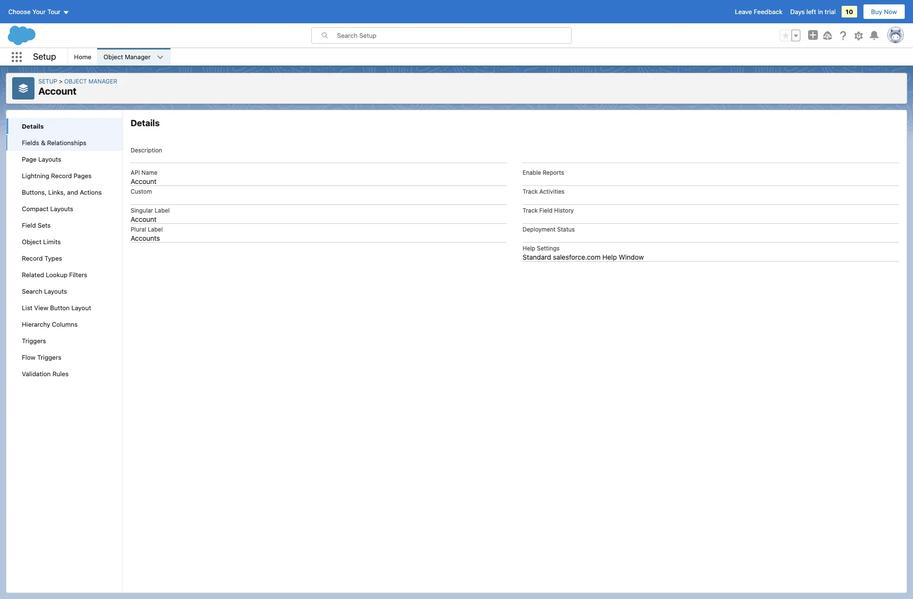 Task type: locate. For each thing, give the bounding box(es) containing it.
1 horizontal spatial help
[[603, 253, 617, 261]]

Search Setup text field
[[337, 28, 572, 43]]

track down the enable
[[523, 188, 538, 195]]

0 horizontal spatial details
[[22, 122, 44, 130]]

0 vertical spatial help
[[523, 245, 536, 252]]

object down home
[[64, 78, 87, 85]]

triggers up validation rules
[[37, 354, 61, 362]]

page layouts
[[22, 156, 61, 163]]

related lookup filters link
[[6, 267, 122, 283]]

1 vertical spatial field
[[22, 222, 36, 229]]

lookup
[[46, 271, 67, 279]]

0 vertical spatial manager
[[125, 53, 151, 61]]

0 vertical spatial object manager
[[104, 53, 151, 61]]

1 track from the top
[[523, 188, 538, 195]]

description
[[131, 147, 162, 154]]

help settings standard salesforce.com help window
[[523, 245, 644, 261]]

details
[[131, 118, 160, 128], [22, 122, 44, 130]]

account down singular
[[131, 215, 157, 223]]

0 vertical spatial object manager link
[[98, 48, 157, 66]]

0 horizontal spatial manager
[[89, 78, 117, 85]]

1 vertical spatial layouts
[[50, 205, 73, 213]]

page layouts link
[[6, 151, 122, 168]]

your
[[32, 8, 46, 16]]

object right home
[[104, 53, 123, 61]]

0 vertical spatial track
[[523, 188, 538, 195]]

object manager link right home
[[98, 48, 157, 66]]

setup up setup link
[[33, 51, 56, 62]]

10
[[846, 8, 854, 16]]

flow triggers link
[[6, 349, 122, 366]]

1 vertical spatial account
[[131, 177, 157, 185]]

days
[[791, 8, 805, 16]]

object manager down the home link in the top of the page
[[64, 78, 117, 85]]

list
[[22, 304, 32, 312]]

relationships
[[47, 139, 86, 147]]

account up custom
[[131, 177, 157, 185]]

setup link
[[38, 78, 64, 85]]

setup
[[33, 51, 56, 62], [38, 78, 57, 85]]

0 horizontal spatial field
[[22, 222, 36, 229]]

buttons, links, and actions
[[22, 189, 102, 196]]

field left sets
[[22, 222, 36, 229]]

1 horizontal spatial field
[[540, 207, 553, 214]]

object
[[104, 53, 123, 61], [64, 78, 87, 85], [22, 238, 41, 246]]

help
[[523, 245, 536, 252], [603, 253, 617, 261]]

2 vertical spatial object
[[22, 238, 41, 246]]

links,
[[48, 189, 65, 196]]

object manager right home
[[104, 53, 151, 61]]

triggers
[[22, 337, 46, 345], [37, 354, 61, 362]]

tab list
[[6, 118, 122, 383]]

layouts down buttons, links, and actions
[[50, 205, 73, 213]]

leave feedback
[[736, 8, 783, 16]]

label up accounts
[[148, 226, 163, 233]]

1 vertical spatial setup
[[38, 78, 57, 85]]

hierarchy
[[22, 321, 50, 329]]

page
[[22, 156, 37, 163]]

1 vertical spatial help
[[603, 253, 617, 261]]

buttons, links, and actions link
[[6, 184, 122, 201]]

details up description
[[131, 118, 160, 128]]

&
[[41, 139, 45, 147]]

1 vertical spatial manager
[[89, 78, 117, 85]]

account down setup link
[[38, 86, 77, 97]]

account
[[38, 86, 77, 97], [131, 177, 157, 185], [131, 215, 157, 223]]

filters
[[69, 271, 87, 279]]

1 horizontal spatial details
[[131, 118, 160, 128]]

leave feedback link
[[736, 8, 783, 16]]

track
[[523, 188, 538, 195], [523, 207, 538, 214]]

2 track from the top
[[523, 207, 538, 214]]

standard
[[523, 253, 552, 261]]

setup up details "link" at the left top of page
[[38, 78, 57, 85]]

record up buttons, links, and actions
[[51, 172, 72, 180]]

buy
[[872, 8, 883, 16]]

record types
[[22, 255, 62, 262]]

account inside api name account custom
[[131, 177, 157, 185]]

layouts for search layouts
[[44, 288, 67, 296]]

0 horizontal spatial record
[[22, 255, 43, 262]]

lightning record pages
[[22, 172, 92, 180]]

field sets
[[22, 222, 51, 229]]

in
[[819, 8, 824, 16]]

related
[[22, 271, 44, 279]]

activities
[[540, 188, 565, 195]]

record
[[51, 172, 72, 180], [22, 255, 43, 262]]

pages
[[74, 172, 92, 180]]

0 vertical spatial object
[[104, 53, 123, 61]]

history
[[555, 207, 574, 214]]

0 vertical spatial field
[[540, 207, 553, 214]]

singular label account plural label accounts
[[131, 207, 170, 242]]

object manager
[[104, 53, 151, 61], [64, 78, 117, 85]]

field left history
[[540, 207, 553, 214]]

0 horizontal spatial help
[[523, 245, 536, 252]]

label
[[155, 207, 170, 214], [148, 226, 163, 233]]

field sets link
[[6, 217, 122, 234]]

validation
[[22, 370, 51, 378]]

actions
[[80, 189, 102, 196]]

2 vertical spatial account
[[131, 215, 157, 223]]

2 horizontal spatial object
[[104, 53, 123, 61]]

0 vertical spatial layouts
[[38, 156, 61, 163]]

account inside singular label account plural label accounts
[[131, 215, 157, 223]]

layouts up list view button layout
[[44, 288, 67, 296]]

plural
[[131, 226, 146, 233]]

help up standard at top
[[523, 245, 536, 252]]

types
[[44, 255, 62, 262]]

1 vertical spatial track
[[523, 207, 538, 214]]

triggers down hierarchy
[[22, 337, 46, 345]]

layouts down the fields & relationships
[[38, 156, 61, 163]]

object down field sets
[[22, 238, 41, 246]]

object manager link down the home link in the top of the page
[[64, 78, 117, 85]]

days left in trial
[[791, 8, 837, 16]]

1 horizontal spatial object
[[64, 78, 87, 85]]

details up fields
[[22, 122, 44, 130]]

0 vertical spatial record
[[51, 172, 72, 180]]

2 vertical spatial layouts
[[44, 288, 67, 296]]

1 horizontal spatial manager
[[125, 53, 151, 61]]

help left the "window"
[[603, 253, 617, 261]]

validation rules
[[22, 370, 69, 378]]

track up deployment
[[523, 207, 538, 214]]

salesforce.com
[[553, 253, 601, 261]]

validation rules link
[[6, 366, 122, 383]]

track for track field history
[[523, 207, 538, 214]]

layout
[[71, 304, 91, 312]]

manager
[[125, 53, 151, 61], [89, 78, 117, 85]]

object limits link
[[6, 234, 122, 250]]

1 horizontal spatial record
[[51, 172, 72, 180]]

deployment
[[523, 226, 556, 233]]

label right singular
[[155, 207, 170, 214]]

group
[[781, 30, 801, 41]]

record up related
[[22, 255, 43, 262]]

compact layouts
[[22, 205, 73, 213]]

0 vertical spatial setup
[[33, 51, 56, 62]]



Task type: describe. For each thing, give the bounding box(es) containing it.
record types link
[[6, 250, 122, 267]]

1 vertical spatial object manager link
[[64, 78, 117, 85]]

list view button layout
[[22, 304, 91, 312]]

compact
[[22, 205, 49, 213]]

home
[[74, 53, 91, 61]]

list view button layout link
[[6, 300, 122, 316]]

track for track activities
[[523, 188, 538, 195]]

choose your tour
[[8, 8, 61, 16]]

left
[[807, 8, 817, 16]]

search layouts link
[[6, 283, 122, 300]]

home link
[[68, 48, 97, 66]]

0 vertical spatial account
[[38, 86, 77, 97]]

search
[[22, 288, 42, 296]]

choose your tour button
[[8, 4, 70, 19]]

window
[[619, 253, 644, 261]]

details inside "link"
[[22, 122, 44, 130]]

flow
[[22, 354, 35, 362]]

name
[[142, 169, 158, 176]]

enable
[[523, 169, 542, 176]]

settings
[[537, 245, 560, 252]]

triggers link
[[6, 333, 122, 349]]

0 vertical spatial triggers
[[22, 337, 46, 345]]

object manager inside 'link'
[[104, 53, 151, 61]]

0 vertical spatial label
[[155, 207, 170, 214]]

compact layouts link
[[6, 201, 122, 217]]

buy now button
[[864, 4, 906, 19]]

and
[[67, 189, 78, 196]]

buy now
[[872, 8, 898, 16]]

1 vertical spatial object manager
[[64, 78, 117, 85]]

lightning
[[22, 172, 49, 180]]

track field history
[[523, 207, 574, 214]]

trial
[[825, 8, 837, 16]]

sets
[[38, 222, 51, 229]]

limits
[[43, 238, 61, 246]]

view
[[34, 304, 48, 312]]

lightning record pages link
[[6, 168, 122, 184]]

tour
[[47, 8, 61, 16]]

layouts for compact layouts
[[50, 205, 73, 213]]

api name account custom
[[131, 169, 158, 195]]

0 horizontal spatial object
[[22, 238, 41, 246]]

flow triggers
[[22, 354, 61, 362]]

api
[[131, 169, 140, 176]]

related lookup filters
[[22, 271, 87, 279]]

manager inside 'link'
[[125, 53, 151, 61]]

feedback
[[754, 8, 783, 16]]

1 vertical spatial object
[[64, 78, 87, 85]]

enable reports
[[523, 169, 565, 176]]

rules
[[52, 370, 69, 378]]

custom
[[131, 188, 152, 195]]

button
[[50, 304, 70, 312]]

field inside field sets link
[[22, 222, 36, 229]]

choose
[[8, 8, 31, 16]]

now
[[885, 8, 898, 16]]

leave
[[736, 8, 753, 16]]

reports
[[543, 169, 565, 176]]

details link
[[6, 118, 122, 135]]

buttons,
[[22, 189, 47, 196]]

deployment status
[[523, 226, 575, 233]]

1 vertical spatial record
[[22, 255, 43, 262]]

fields
[[22, 139, 39, 147]]

search layouts
[[22, 288, 67, 296]]

hierarchy columns link
[[6, 316, 122, 333]]

account for singular label account plural label accounts
[[131, 215, 157, 223]]

hierarchy columns
[[22, 321, 78, 329]]

tab list containing details
[[6, 118, 122, 383]]

fields & relationships link
[[6, 135, 122, 151]]

fields & relationships
[[22, 139, 86, 147]]

status
[[558, 226, 575, 233]]

singular
[[131, 207, 153, 214]]

account for api name account custom
[[131, 177, 157, 185]]

columns
[[52, 321, 78, 329]]

layouts for page layouts
[[38, 156, 61, 163]]

accounts
[[131, 234, 160, 242]]

1 vertical spatial triggers
[[37, 354, 61, 362]]

1 vertical spatial label
[[148, 226, 163, 233]]

track activities
[[523, 188, 565, 195]]

object limits
[[22, 238, 61, 246]]



Task type: vqa. For each thing, say whether or not it's contained in the screenshot.
Actions
yes



